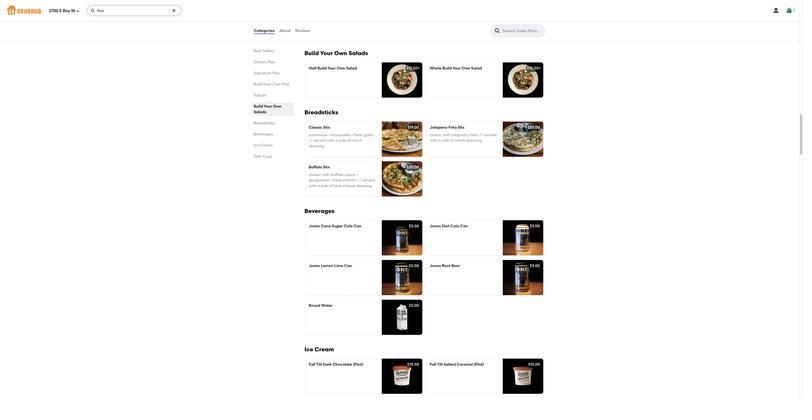 Task type: vqa. For each thing, say whether or not it's contained in the screenshot.
MI for Honey Dew Donuts logo
no



Task type: describe. For each thing, give the bounding box(es) containing it.
with up gorgonzola
[[322, 172, 330, 177]]

1 horizontal spatial svg image
[[91, 8, 95, 13]]

cane
[[321, 224, 331, 228]]

e
[[59, 8, 62, 13]]

whole
[[430, 66, 442, 71]]

half build your own salad
[[309, 66, 357, 71]]

cheese
[[343, 183, 356, 188]]

$15.00 +
[[528, 66, 541, 71]]

18th green image
[[382, 3, 423, 39]]

$3.00 for beer
[[530, 264, 541, 268]]

about
[[280, 28, 291, 33]]

sugar
[[332, 224, 343, 228]]

side inside classic with buffalo sauce  • gorgonzola  •  fresh cilantro // served with a side of blue cheese dressing
[[321, 183, 329, 188]]

dark
[[323, 362, 332, 367]]

full tilt dark chocolate (pint)
[[309, 362, 364, 367]]

your inside 'tab'
[[264, 104, 272, 109]]

stix for $20.00
[[323, 165, 330, 169]]

fresh inside classic with buffalo sauce  • gorgonzola  •  fresh cilantro // served with a side of blue cheese dressing
[[333, 178, 342, 183]]

whole build your own salad
[[430, 66, 482, 71]]

your right half
[[328, 66, 336, 71]]

1 horizontal spatial ice cream
[[305, 346, 334, 353]]

0 vertical spatial build your own salads
[[305, 50, 368, 56]]

best sellers tab
[[254, 48, 292, 54]]

$20.00 for classic with jalapeño  •  feta // served with a side of ranch dressing
[[528, 125, 541, 130]]

jones lemon lime can
[[309, 264, 352, 268]]

categories button
[[254, 21, 275, 41]]

jones diet cola can image
[[503, 220, 544, 255]]

signature pies
[[254, 71, 280, 75]]

jalapeno feta stix image
[[503, 122, 544, 157]]

feta
[[472, 133, 479, 137]]

diet
[[442, 224, 450, 228]]

of inside the parmesan •  mozzarella • fresh garlic // served with a side of ranch dressing
[[347, 138, 351, 143]]

ice inside tab
[[254, 143, 260, 148]]

can for jones lemon lime can
[[345, 264, 352, 268]]

1 horizontal spatial breadsticks
[[305, 109, 339, 116]]

jones for jones cane sugar cola can
[[309, 224, 320, 228]]

your up half build your own salad
[[321, 50, 333, 56]]

best
[[254, 49, 262, 53]]

pies for classic pies
[[268, 60, 275, 64]]

$3.00 for cola
[[530, 224, 541, 228]]

• right the parmesan
[[329, 133, 330, 137]]

classic for classic stix
[[309, 125, 323, 130]]

$20.00 for classic with buffalo sauce  • gorgonzola  •  fresh cilantro // served with a side of blue cheese dressing
[[407, 165, 419, 169]]

• right mozzarella
[[352, 133, 354, 137]]

$12.50
[[407, 66, 418, 71]]

main navigation navigation
[[0, 0, 800, 21]]

2 cola from the left
[[451, 224, 460, 228]]

a inside classic with jalapeño  •  feta // served with a side of ranch dressing
[[439, 138, 441, 143]]

side inside the parmesan •  mozzarella • fresh garlic // served with a side of ranch dressing
[[339, 138, 347, 143]]

jalapeno
[[430, 125, 448, 130]]

reviews
[[296, 28, 311, 33]]

jones for jones root beer
[[430, 264, 441, 268]]

salads tab
[[254, 92, 292, 98]]

2700
[[49, 8, 58, 13]]

of inside classic with jalapeño  •  feta // served with a side of ranch dressing
[[451, 138, 454, 143]]

2700 e roy st
[[49, 8, 75, 13]]

dressing inside the parmesan •  mozzarella • fresh garlic // served with a side of ranch dressing
[[309, 144, 325, 148]]

gorgonzola
[[309, 178, 330, 183]]

of inside classic with buffalo sauce  • gorgonzola  •  fresh cilantro // served with a side of blue cheese dressing
[[329, 183, 333, 188]]

build your own salads inside 'tab'
[[254, 104, 282, 114]]

1 horizontal spatial cream
[[315, 346, 334, 353]]

categories
[[254, 28, 275, 33]]

caramel
[[457, 362, 473, 367]]

0 horizontal spatial svg image
[[172, 8, 176, 13]]

breadsticks inside tab
[[254, 121, 275, 125]]

jones for jones lemon lime can
[[309, 264, 320, 268]]

$3.00 for sugar
[[409, 224, 419, 228]]

classic pies tab
[[254, 59, 292, 65]]

beer
[[452, 264, 460, 268]]

a inside classic with buffalo sauce  • gorgonzola  •  fresh cilantro // served with a side of blue cheese dressing
[[318, 183, 320, 188]]

st
[[71, 8, 75, 13]]

salted
[[444, 362, 456, 367]]

2 horizontal spatial svg image
[[774, 7, 780, 14]]

2 vertical spatial pies
[[282, 82, 290, 87]]

served inside classic with jalapeño  •  feta // served with a side of ranch dressing
[[485, 133, 497, 137]]

side cups tab
[[254, 154, 292, 159]]

tilt for salted
[[437, 362, 443, 367]]

dressing inside classic with buffalo sauce  • gorgonzola  •  fresh cilantro // served with a side of blue cheese dressing
[[357, 183, 372, 188]]

build right half
[[318, 66, 327, 71]]

side cups
[[254, 154, 272, 159]]

buffalo
[[309, 165, 322, 169]]

mozzarella
[[331, 133, 351, 137]]

stix for $19.00
[[324, 125, 330, 130]]

with down gorgonzola
[[309, 183, 317, 188]]

1 cola from the left
[[344, 224, 353, 228]]

full tilt salted caramel (pint) image
[[503, 359, 544, 394]]

salads inside 'tab'
[[254, 110, 267, 114]]

can for jones diet cola can
[[461, 224, 468, 228]]

1 horizontal spatial can
[[354, 224, 362, 228]]

buffalo stix image
[[382, 161, 423, 196]]

full tilt salted caramel (pint)
[[430, 362, 484, 367]]

with inside the parmesan •  mozzarella • fresh garlic // served with a side of ranch dressing
[[327, 138, 335, 143]]

Search Zeeks Pizza Capitol Hill search field
[[503, 28, 544, 34]]

build your own pies
[[254, 82, 290, 87]]

own inside 'tab'
[[273, 104, 282, 109]]

+ for $15.00
[[539, 66, 541, 71]]

1 horizontal spatial ice
[[305, 346, 314, 353]]

fresh inside the parmesan •  mozzarella • fresh garlic // served with a side of ranch dressing
[[354, 133, 363, 137]]

lemon
[[321, 264, 334, 268]]

ranch inside the parmesan •  mozzarella • fresh garlic // served with a side of ranch dressing
[[352, 138, 363, 143]]

classic for classic with buffalo sauce  • gorgonzola  •  fresh cilantro // served with a side of blue cheese dressing
[[309, 172, 322, 177]]

boxed
[[309, 303, 321, 308]]

jones root beer
[[430, 264, 460, 268]]

classic for classic with jalapeño  •  feta // served with a side of ranch dressing
[[430, 133, 443, 137]]

search icon image
[[495, 28, 501, 34]]

3
[[793, 8, 796, 13]]

sellers
[[263, 49, 275, 53]]

3 button
[[787, 6, 796, 15]]

blue
[[334, 183, 342, 188]]

build inside tab
[[254, 82, 263, 87]]

tilt for dark
[[316, 362, 322, 367]]



Task type: locate. For each thing, give the bounding box(es) containing it.
1 horizontal spatial salad
[[472, 66, 482, 71]]

breadsticks up classic stix
[[305, 109, 339, 116]]

dressing
[[467, 138, 482, 143], [309, 144, 325, 148], [357, 183, 372, 188]]

1 salad from the left
[[346, 66, 357, 71]]

//
[[480, 133, 484, 137], [309, 138, 313, 143], [358, 178, 362, 183]]

feta
[[449, 125, 457, 130]]

fresh
[[354, 133, 363, 137], [333, 178, 342, 183]]

0 horizontal spatial can
[[345, 264, 352, 268]]

(pint) right caramel
[[474, 362, 484, 367]]

2 ranch from the left
[[455, 138, 466, 143]]

full left salted
[[430, 362, 437, 367]]

$3.00 for lime
[[409, 264, 419, 268]]

0 horizontal spatial +
[[418, 66, 420, 71]]

build your own salads up half build your own salad
[[305, 50, 368, 56]]

0 horizontal spatial salad
[[346, 66, 357, 71]]

lime
[[335, 264, 344, 268]]

full left dark
[[309, 362, 316, 367]]

0 vertical spatial classic
[[254, 60, 267, 64]]

jones left lemon
[[309, 264, 320, 268]]

1 horizontal spatial +
[[539, 66, 541, 71]]

2 vertical spatial dressing
[[357, 183, 372, 188]]

1 vertical spatial breadsticks
[[254, 121, 275, 125]]

your right whole
[[453, 66, 461, 71]]

1 horizontal spatial $10.00
[[529, 362, 541, 367]]

• inside classic with jalapeño  •  feta // served with a side of ranch dressing
[[469, 133, 471, 137]]

build your own salads
[[305, 50, 368, 56], [254, 104, 282, 114]]

own inside tab
[[273, 82, 281, 87]]

1 horizontal spatial svg image
[[787, 7, 793, 14]]

cilantro
[[343, 178, 357, 183]]

$20.00
[[528, 125, 541, 130], [407, 165, 419, 169]]

1 horizontal spatial fresh
[[354, 133, 363, 137]]

pies up salads tab
[[282, 82, 290, 87]]

classic inside classic with buffalo sauce  • gorgonzola  •  fresh cilantro // served with a side of blue cheese dressing
[[309, 172, 322, 177]]

of down mozzarella
[[347, 138, 351, 143]]

ice cream up dark
[[305, 346, 334, 353]]

water
[[322, 303, 333, 308]]

dressing down the parmesan
[[309, 144, 325, 148]]

// down the parmesan
[[309, 138, 313, 143]]

can right sugar
[[354, 224, 362, 228]]

1 vertical spatial salads
[[254, 93, 266, 98]]

classic stix image
[[382, 122, 423, 157]]

full tilt dark chocolate (pint) image
[[382, 359, 423, 394]]

•
[[329, 133, 330, 137], [352, 133, 354, 137], [469, 133, 471, 137], [357, 172, 358, 177], [331, 178, 332, 183]]

classic
[[254, 60, 267, 64], [309, 125, 323, 130]]

classic stix
[[309, 125, 330, 130]]

0 vertical spatial dressing
[[467, 138, 482, 143]]

can right diet
[[461, 224, 468, 228]]

parmesan
[[309, 133, 328, 137]]

jones for jones diet cola can
[[430, 224, 441, 228]]

pies inside tab
[[268, 60, 275, 64]]

2 salad from the left
[[472, 66, 482, 71]]

breadsticks tab
[[254, 120, 292, 126]]

1 horizontal spatial full
[[430, 362, 437, 367]]

stix right buffalo
[[323, 165, 330, 169]]

boxed water image
[[382, 300, 423, 335]]

2 vertical spatial served
[[363, 178, 375, 183]]

salad for half build your own salad
[[346, 66, 357, 71]]

your inside tab
[[264, 82, 272, 87]]

ranch inside classic with jalapeño  •  feta // served with a side of ranch dressing
[[455, 138, 466, 143]]

0 horizontal spatial cola
[[344, 224, 353, 228]]

jones left 'root'
[[430, 264, 441, 268]]

0 horizontal spatial classic
[[254, 60, 267, 64]]

build your own pies tab
[[254, 81, 292, 87]]

your down salads tab
[[264, 104, 272, 109]]

classic with buffalo sauce  • gorgonzola  •  fresh cilantro // served with a side of blue cheese dressing
[[309, 172, 375, 188]]

pies down classic pies tab
[[273, 71, 280, 75]]

0 vertical spatial beverages
[[254, 132, 273, 137]]

a
[[336, 138, 338, 143], [439, 138, 441, 143], [318, 183, 320, 188]]

1 horizontal spatial //
[[358, 178, 362, 183]]

0 vertical spatial salads
[[349, 50, 368, 56]]

salad for whole build your own salad
[[472, 66, 482, 71]]

served inside the parmesan •  mozzarella • fresh garlic // served with a side of ranch dressing
[[314, 138, 326, 143]]

0 vertical spatial ice cream
[[254, 143, 273, 148]]

cola right diet
[[451, 224, 460, 228]]

1 horizontal spatial beverages
[[305, 208, 335, 214]]

1 vertical spatial fresh
[[333, 178, 342, 183]]

tilt left dark
[[316, 362, 322, 367]]

ice cream
[[254, 143, 273, 148], [305, 346, 334, 353]]

side inside classic with jalapeño  •  feta // served with a side of ranch dressing
[[442, 138, 450, 143]]

2 + from the left
[[539, 66, 541, 71]]

of left blue
[[329, 183, 333, 188]]

a down gorgonzola
[[318, 183, 320, 188]]

salad
[[346, 66, 357, 71], [472, 66, 482, 71]]

classic with jalapeño  •  feta // served with a side of ranch dressing
[[430, 133, 497, 143]]

2 horizontal spatial of
[[451, 138, 454, 143]]

(pint) right chocolate
[[353, 362, 364, 367]]

tilt
[[316, 362, 322, 367], [437, 362, 443, 367]]

0 vertical spatial served
[[485, 133, 497, 137]]

dressing down feta
[[467, 138, 482, 143]]

1 horizontal spatial build your own salads
[[305, 50, 368, 56]]

1 vertical spatial cream
[[315, 346, 334, 353]]

1 horizontal spatial ranch
[[455, 138, 466, 143]]

1 vertical spatial ice
[[305, 346, 314, 353]]

signature pies tab
[[254, 70, 292, 76]]

(pint) for full tilt dark chocolate (pint)
[[353, 362, 364, 367]]

roy
[[63, 8, 70, 13]]

1 vertical spatial classic
[[309, 172, 322, 177]]

full for full tilt salted caramel (pint)
[[430, 362, 437, 367]]

1 tilt from the left
[[316, 362, 322, 367]]

breadsticks up beverages tab
[[254, 121, 275, 125]]

jones
[[309, 224, 320, 228], [430, 224, 441, 228], [309, 264, 320, 268], [430, 264, 441, 268]]

1 vertical spatial //
[[309, 138, 313, 143]]

beverages up cane
[[305, 208, 335, 214]]

// right feta
[[480, 133, 484, 137]]

0 horizontal spatial full
[[309, 362, 316, 367]]

jones root beer image
[[503, 260, 544, 295]]

half build your own salad image
[[382, 62, 423, 98]]

fresh down buffalo
[[333, 178, 342, 183]]

stix up the jalapeño
[[458, 125, 465, 130]]

side down mozzarella
[[339, 138, 347, 143]]

build inside 'tab'
[[254, 104, 263, 109]]

0 horizontal spatial beverages
[[254, 132, 273, 137]]

2 full from the left
[[430, 362, 437, 367]]

2 horizontal spatial side
[[442, 138, 450, 143]]

build
[[305, 50, 319, 56], [318, 66, 327, 71], [443, 66, 452, 71], [254, 82, 263, 87], [254, 104, 263, 109]]

build down 'signature'
[[254, 82, 263, 87]]

build down salads tab
[[254, 104, 263, 109]]

cream inside tab
[[260, 143, 273, 148]]

a down mozzarella
[[336, 138, 338, 143]]

0 vertical spatial $20.00
[[528, 125, 541, 130]]

classic up the parmesan
[[309, 125, 323, 130]]

(pint) for full tilt salted caramel (pint)
[[474, 362, 484, 367]]

1 vertical spatial build your own salads
[[254, 104, 282, 114]]

classic up 'signature'
[[254, 60, 267, 64]]

$15.00
[[528, 66, 539, 71]]

breadsticks
[[305, 109, 339, 116], [254, 121, 275, 125]]

0 horizontal spatial cream
[[260, 143, 273, 148]]

side down jalapeno feta stix
[[442, 138, 450, 143]]

boxed water
[[309, 303, 333, 308]]

0 horizontal spatial ice
[[254, 143, 260, 148]]

0 vertical spatial cream
[[260, 143, 273, 148]]

1 vertical spatial classic
[[309, 125, 323, 130]]

ice cream inside 'ice cream' tab
[[254, 143, 273, 148]]

full
[[309, 362, 316, 367], [430, 362, 437, 367]]

1 horizontal spatial of
[[347, 138, 351, 143]]

root
[[442, 264, 451, 268]]

+ for $12.50
[[418, 66, 420, 71]]

$3.00
[[409, 224, 419, 228], [530, 224, 541, 228], [409, 264, 419, 268], [530, 264, 541, 268], [409, 303, 419, 308]]

cream
[[260, 143, 273, 148], [315, 346, 334, 353]]

0 horizontal spatial $20.00
[[407, 165, 419, 169]]

build your own salads up breadsticks tab
[[254, 104, 282, 114]]

served
[[485, 133, 497, 137], [314, 138, 326, 143], [363, 178, 375, 183]]

2 horizontal spatial dressing
[[467, 138, 482, 143]]

// inside the parmesan •  mozzarella • fresh garlic // served with a side of ranch dressing
[[309, 138, 313, 143]]

build your own salads tab
[[254, 104, 292, 115]]

a down jalapeno
[[439, 138, 441, 143]]

2 tilt from the left
[[437, 362, 443, 367]]

1 vertical spatial beverages
[[305, 208, 335, 214]]

classic inside classic with jalapeño  •  feta // served with a side of ranch dressing
[[430, 133, 443, 137]]

jones left cane
[[309, 224, 320, 228]]

1 horizontal spatial dressing
[[357, 183, 372, 188]]

2 horizontal spatial //
[[480, 133, 484, 137]]

with down jalapeno feta stix
[[444, 133, 451, 137]]

1 horizontal spatial a
[[336, 138, 338, 143]]

classic
[[430, 133, 443, 137], [309, 172, 322, 177]]

cups
[[263, 154, 272, 159]]

1 full from the left
[[309, 362, 316, 367]]

served inside classic with buffalo sauce  • gorgonzola  •  fresh cilantro // served with a side of blue cheese dressing
[[363, 178, 375, 183]]

classic down jalapeno
[[430, 133, 443, 137]]

own
[[335, 50, 348, 56], [337, 66, 346, 71], [462, 66, 471, 71], [273, 82, 281, 87], [273, 104, 282, 109]]

classic pies
[[254, 60, 275, 64]]

buffalo stix
[[309, 165, 330, 169]]

2 horizontal spatial a
[[439, 138, 441, 143]]

pies
[[268, 60, 275, 64], [273, 71, 280, 75], [282, 82, 290, 87]]

of down the jalapeño
[[451, 138, 454, 143]]

jones cane sugar cola can image
[[382, 220, 423, 255]]

build up half
[[305, 50, 319, 56]]

cola right sugar
[[344, 224, 353, 228]]

$10.00 for full tilt salted caramel (pint)
[[529, 362, 541, 367]]

0 horizontal spatial tilt
[[316, 362, 322, 367]]

0 horizontal spatial (pint)
[[353, 362, 364, 367]]

stix up the parmesan
[[324, 125, 330, 130]]

classic up gorgonzola
[[309, 172, 322, 177]]

served right feta
[[485, 133, 497, 137]]

ranch
[[352, 138, 363, 143], [455, 138, 466, 143]]

beverages tab
[[254, 131, 292, 137]]

svg image
[[787, 7, 793, 14], [172, 8, 176, 13]]

jones cane sugar cola can
[[309, 224, 362, 228]]

cream up dark
[[315, 346, 334, 353]]

1 horizontal spatial cola
[[451, 224, 460, 228]]

can right lime
[[345, 264, 352, 268]]

0 vertical spatial //
[[480, 133, 484, 137]]

1 $10.00 from the left
[[408, 362, 419, 367]]

tilt left salted
[[437, 362, 443, 367]]

svg image inside '3' button
[[787, 7, 793, 14]]

reviews button
[[295, 21, 311, 41]]

0 horizontal spatial served
[[314, 138, 326, 143]]

fresh left garlic
[[354, 133, 363, 137]]

stix
[[324, 125, 330, 130], [458, 125, 465, 130], [323, 165, 330, 169]]

1 vertical spatial $20.00
[[407, 165, 419, 169]]

1 (pint) from the left
[[353, 362, 364, 367]]

0 horizontal spatial classic
[[309, 172, 322, 177]]

dressing right cheese
[[357, 183, 372, 188]]

1 horizontal spatial $20.00
[[528, 125, 541, 130]]

0 vertical spatial ice
[[254, 143, 260, 148]]

// inside classic with jalapeño  •  feta // served with a side of ranch dressing
[[480, 133, 484, 137]]

served right cilantro
[[363, 178, 375, 183]]

0 horizontal spatial breadsticks
[[254, 121, 275, 125]]

• down buffalo
[[331, 178, 332, 183]]

half
[[309, 66, 317, 71]]

buffalo
[[331, 172, 344, 177]]

can
[[354, 224, 362, 228], [461, 224, 468, 228], [345, 264, 352, 268]]

served down the parmesan
[[314, 138, 326, 143]]

jalapeño
[[452, 133, 468, 137]]

0 horizontal spatial //
[[309, 138, 313, 143]]

pies up signature pies tab
[[268, 60, 275, 64]]

full for full tilt dark chocolate (pint)
[[309, 362, 316, 367]]

salads inside tab
[[254, 93, 266, 98]]

$19.00
[[408, 125, 419, 130]]

jones left diet
[[430, 224, 441, 228]]

best sellers
[[254, 49, 275, 53]]

of
[[347, 138, 351, 143], [451, 138, 454, 143], [329, 183, 333, 188]]

with
[[444, 133, 451, 137], [327, 138, 335, 143], [430, 138, 438, 143], [322, 172, 330, 177], [309, 183, 317, 188]]

signature
[[254, 71, 272, 75]]

0 vertical spatial pies
[[268, 60, 275, 64]]

2 vertical spatial //
[[358, 178, 362, 183]]

1 horizontal spatial (pint)
[[474, 362, 484, 367]]

0 horizontal spatial fresh
[[333, 178, 342, 183]]

jones diet cola can
[[430, 224, 468, 228]]

• right sauce
[[357, 172, 358, 177]]

build right whole
[[443, 66, 452, 71]]

1 ranch from the left
[[352, 138, 363, 143]]

2 $10.00 from the left
[[529, 362, 541, 367]]

1 horizontal spatial classic
[[309, 125, 323, 130]]

salads
[[349, 50, 368, 56], [254, 93, 266, 98], [254, 110, 267, 114]]

0 horizontal spatial of
[[329, 183, 333, 188]]

jones lemon lime can image
[[382, 260, 423, 295]]

$12.50 +
[[407, 66, 420, 71]]

0 horizontal spatial dressing
[[309, 144, 325, 148]]

0 horizontal spatial a
[[318, 183, 320, 188]]

2 (pint) from the left
[[474, 362, 484, 367]]

0 horizontal spatial $10.00
[[408, 362, 419, 367]]

jalapeno feta stix
[[430, 125, 465, 130]]

0 horizontal spatial ice cream
[[254, 143, 273, 148]]

with down jalapeno
[[430, 138, 438, 143]]

0 vertical spatial breadsticks
[[305, 109, 339, 116]]

ice cream up side cups
[[254, 143, 273, 148]]

1 vertical spatial ice cream
[[305, 346, 334, 353]]

1 vertical spatial dressing
[[309, 144, 325, 148]]

+
[[418, 66, 420, 71], [539, 66, 541, 71]]

cream up cups
[[260, 143, 273, 148]]

0 horizontal spatial ranch
[[352, 138, 363, 143]]

Search for food, convenience, alcohol... search field
[[87, 5, 182, 16]]

side
[[339, 138, 347, 143], [442, 138, 450, 143], [321, 183, 329, 188]]

2 horizontal spatial can
[[461, 224, 468, 228]]

1 horizontal spatial tilt
[[437, 362, 443, 367]]

0 horizontal spatial svg image
[[76, 9, 80, 13]]

chocolate
[[333, 362, 353, 367]]

2 horizontal spatial served
[[485, 133, 497, 137]]

ice cream tab
[[254, 142, 292, 148]]

beverages
[[254, 132, 273, 137], [305, 208, 335, 214]]

// inside classic with buffalo sauce  • gorgonzola  •  fresh cilantro // served with a side of blue cheese dressing
[[358, 178, 362, 183]]

your
[[321, 50, 333, 56], [328, 66, 336, 71], [453, 66, 461, 71], [264, 82, 272, 87], [264, 104, 272, 109]]

garlic
[[364, 133, 375, 137]]

0 horizontal spatial build your own salads
[[254, 104, 282, 114]]

pies for signature pies
[[273, 71, 280, 75]]

1 horizontal spatial served
[[363, 178, 375, 183]]

1 vertical spatial served
[[314, 138, 326, 143]]

ice
[[254, 143, 260, 148], [305, 346, 314, 353]]

beverages up 'ice cream' tab
[[254, 132, 273, 137]]

a inside the parmesan •  mozzarella • fresh garlic // served with a side of ranch dressing
[[336, 138, 338, 143]]

classic inside classic pies tab
[[254, 60, 267, 64]]

whole build your own salad image
[[503, 62, 544, 98]]

beverages inside tab
[[254, 132, 273, 137]]

side down gorgonzola
[[321, 183, 329, 188]]

1 vertical spatial pies
[[273, 71, 280, 75]]

your down signature pies
[[264, 82, 272, 87]]

parmesan •  mozzarella • fresh garlic // served with a side of ranch dressing
[[309, 133, 375, 148]]

classic for classic pies
[[254, 60, 267, 64]]

1 horizontal spatial side
[[339, 138, 347, 143]]

side
[[254, 154, 262, 159]]

1 + from the left
[[418, 66, 420, 71]]

0 vertical spatial classic
[[430, 133, 443, 137]]

0 horizontal spatial side
[[321, 183, 329, 188]]

// right cilantro
[[358, 178, 362, 183]]

2 vertical spatial salads
[[254, 110, 267, 114]]

$10.00
[[408, 362, 419, 367], [529, 362, 541, 367]]

cola
[[344, 224, 353, 228], [451, 224, 460, 228]]

$10.00 for full tilt dark chocolate (pint)
[[408, 362, 419, 367]]

dressing inside classic with jalapeño  •  feta // served with a side of ranch dressing
[[467, 138, 482, 143]]

• left feta
[[469, 133, 471, 137]]

with down mozzarella
[[327, 138, 335, 143]]

about button
[[279, 21, 291, 41]]

1 horizontal spatial classic
[[430, 133, 443, 137]]

sauce
[[345, 172, 356, 177]]

0 vertical spatial fresh
[[354, 133, 363, 137]]

svg image
[[774, 7, 780, 14], [91, 8, 95, 13], [76, 9, 80, 13]]



